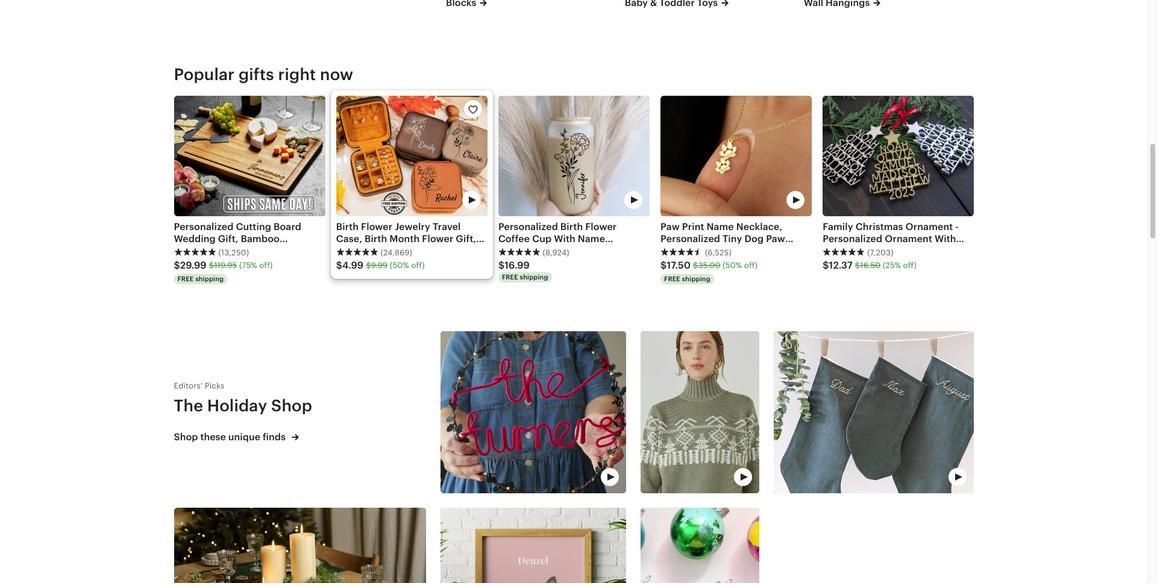 Task type: locate. For each thing, give the bounding box(es) containing it.
3 off) from the left
[[744, 261, 758, 270]]

(13,250)
[[218, 248, 249, 257]]

1 horizontal spatial -
[[955, 221, 959, 232]]

(7,203)
[[867, 248, 894, 257]]

right
[[278, 65, 316, 84]]

(50%
[[390, 261, 409, 270], [723, 261, 742, 270]]

1 (50% from the left
[[390, 261, 409, 270]]

free down 29.99
[[177, 276, 194, 283]]

4.99
[[342, 260, 363, 271]]

$ inside $ 4.99 $ 9.99 (50% off)
[[366, 261, 371, 270]]

2 horizontal spatial shipping
[[682, 276, 710, 283]]

free inside $ 29.99 $ 119.95 (75% off) free shipping
[[177, 276, 194, 283]]

4 off) from the left
[[903, 261, 917, 270]]

16.50
[[860, 261, 881, 270]]

1 vertical spatial christmas
[[863, 245, 911, 257]]

29.99
[[180, 260, 207, 271]]

off) inside $ 29.99 $ 119.95 (75% off) free shipping
[[259, 261, 273, 270]]

(25%
[[883, 261, 901, 270]]

0 vertical spatial -
[[955, 221, 959, 232]]

family christmas ornament - personalized ornament with names - christmas tree ornament image
[[823, 96, 974, 216]]

(8,924)
[[543, 248, 569, 257]]

1 vertical spatial shop
[[174, 432, 198, 443]]

ornament down names
[[823, 257, 870, 269]]

now
[[320, 65, 353, 84]]

free for 29.99
[[177, 276, 194, 283]]

shipping down the 35.00
[[682, 276, 710, 283]]

$ 12.37 $ 16.50 (25% off)
[[823, 260, 917, 271]]

off) for 4.99
[[411, 261, 425, 270]]

free down 16.99
[[502, 273, 518, 281]]

shipping down 119.95
[[195, 276, 224, 283]]

christmas up (7,203)
[[856, 221, 903, 232]]

off) inside $ 12.37 $ 16.50 (25% off)
[[903, 261, 917, 270]]

$ 16.99 free shipping
[[498, 259, 548, 281]]

personalised family name holly light wreath image
[[441, 332, 626, 494]]

off) down (24,869)
[[411, 261, 425, 270]]

off) right the 35.00
[[744, 261, 758, 270]]

set of 12 multicolored gold leaf christmas ornaments - colorful metallic 2" glass balls image
[[641, 508, 760, 583]]

off) inside $ 4.99 $ 9.99 (50% off)
[[411, 261, 425, 270]]

- down personalized
[[857, 245, 861, 257]]

shipping for 17.50
[[682, 276, 710, 283]]

(50% down (24,869)
[[390, 261, 409, 270]]

shipping inside $ 16.99 free shipping
[[520, 273, 548, 281]]

0 vertical spatial shop
[[271, 397, 312, 415]]

editors' picks
[[174, 381, 224, 390]]

picks
[[205, 381, 224, 390]]

1 off) from the left
[[259, 261, 273, 270]]

(50% inside $ 4.99 $ 9.99 (50% off)
[[390, 261, 409, 270]]

christmas
[[856, 221, 903, 232], [863, 245, 911, 257]]

2 horizontal spatial free
[[664, 276, 680, 283]]

shop up shop these unique finds link
[[271, 397, 312, 415]]

christmas up (25%
[[863, 245, 911, 257]]

0 horizontal spatial shipping
[[195, 276, 224, 283]]

family christmas ornament - personalized ornament with names - christmas tree ornament
[[823, 221, 959, 269]]

off) right (75%
[[259, 261, 273, 270]]

0 horizontal spatial free
[[177, 276, 194, 283]]

2 (50% from the left
[[723, 261, 742, 270]]

shop left the these on the bottom of page
[[174, 432, 198, 443]]

0 horizontal spatial (50%
[[390, 261, 409, 270]]

1 horizontal spatial shop
[[271, 397, 312, 415]]

shipping
[[520, 273, 548, 281], [195, 276, 224, 283], [682, 276, 710, 283]]

these
[[200, 432, 226, 443]]

off) right (25%
[[903, 261, 917, 270]]

ornament up with
[[906, 221, 953, 232]]

popular gifts right now
[[174, 65, 353, 84]]

shop these unique finds link
[[174, 431, 426, 444]]

0 vertical spatial ornament
[[906, 221, 953, 232]]

ornament
[[906, 221, 953, 232], [885, 233, 932, 245], [823, 257, 870, 269]]

- up with
[[955, 221, 959, 232]]

shipping down 16.99
[[520, 273, 548, 281]]

2 off) from the left
[[411, 261, 425, 270]]

0 vertical spatial christmas
[[856, 221, 903, 232]]

(50% inside the '$ 17.50 $ 35.00 (50% off) free shipping'
[[723, 261, 742, 270]]

1 horizontal spatial (50%
[[723, 261, 742, 270]]

tree
[[913, 245, 934, 257]]

(50% down (6,525)
[[723, 261, 742, 270]]

$ 17.50 $ 35.00 (50% off) free shipping
[[661, 260, 758, 283]]

editors'
[[174, 381, 203, 390]]

1 horizontal spatial free
[[502, 273, 518, 281]]

with
[[935, 233, 956, 245]]

shipping inside $ 29.99 $ 119.95 (75% off) free shipping
[[195, 276, 224, 283]]

off)
[[259, 261, 273, 270], [411, 261, 425, 270], [744, 261, 758, 270], [903, 261, 917, 270]]

$
[[498, 259, 505, 271], [174, 260, 180, 271], [336, 260, 342, 271], [661, 260, 667, 271], [823, 260, 829, 271], [209, 261, 214, 270], [366, 261, 371, 270], [693, 261, 698, 270], [855, 261, 860, 270]]

1 horizontal spatial shipping
[[520, 273, 548, 281]]

35.00
[[698, 261, 721, 270]]

$ 4.99 $ 9.99 (50% off)
[[336, 260, 425, 271]]

free inside the '$ 17.50 $ 35.00 (50% off) free shipping'
[[664, 276, 680, 283]]

free
[[502, 273, 518, 281], [177, 276, 194, 283], [664, 276, 680, 283]]

unique
[[228, 432, 260, 443]]

(75%
[[239, 261, 257, 270]]

0 horizontal spatial -
[[857, 245, 861, 257]]

$ inside $ 16.99 free shipping
[[498, 259, 505, 271]]

1 vertical spatial -
[[857, 245, 861, 257]]

1 vertical spatial ornament
[[885, 233, 932, 245]]

free down 17.50
[[664, 276, 680, 283]]

ornament up tree on the right top
[[885, 233, 932, 245]]

shipping inside the '$ 17.50 $ 35.00 (50% off) free shipping'
[[682, 276, 710, 283]]

off) inside the '$ 17.50 $ 35.00 (50% off) free shipping'
[[744, 261, 758, 270]]

birth flower jewelry travel case, birth month flower gift, personalized birthday gift, leather jewelry travel case, custom jewelry case image
[[336, 96, 487, 216]]

shop
[[271, 397, 312, 415], [174, 432, 198, 443]]

-
[[955, 221, 959, 232], [857, 245, 861, 257]]

personalized birth flower coffee cup with name ,personalized birth flower tumbler, bridesmaid proposal, gifts for her, party favor. image
[[498, 96, 650, 216]]



Task type: describe. For each thing, give the bounding box(es) containing it.
family
[[823, 221, 853, 232]]

free for 17.50
[[664, 276, 680, 283]]

$ 29.99 $ 119.95 (75% off) free shipping
[[174, 260, 273, 283]]

paw print name necklace, personalized tiny dog paw necklace, minimalist paw necklace, animal necklace, pet necklace, christmas gift image
[[661, 96, 812, 216]]

hand embroidered linen personalized holiday stocking in basil green image
[[774, 332, 974, 494]]

$ inside $ 12.37 $ 16.50 (25% off)
[[855, 261, 860, 270]]

shop these unique finds
[[174, 432, 288, 443]]

finds
[[263, 432, 286, 443]]

off) for 12.37
[[903, 261, 917, 270]]

names
[[823, 245, 855, 257]]

gifts
[[239, 65, 274, 84]]

(24,869)
[[381, 248, 412, 257]]

119.95
[[214, 261, 237, 270]]

(50% for 17.50
[[723, 261, 742, 270]]

(6,525)
[[705, 248, 732, 257]]

sage green winter fairisle sweater, sustainable merino wool turtleneck sweater, perfect winter gift, fitted chunky patterned knit sweater image
[[641, 332, 760, 494]]

12.37
[[829, 260, 853, 271]]

the
[[174, 397, 203, 415]]

shipping for 29.99
[[195, 276, 224, 283]]

0 horizontal spatial shop
[[174, 432, 198, 443]]

the holiday shop
[[174, 397, 312, 415]]

personalized cutting board wedding gift, bamboo charcuterie board, unique christmas gifts, bridal shower gift, engraved engagement present, image
[[174, 96, 325, 216]]

popular
[[174, 65, 235, 84]]

holiday
[[207, 397, 267, 415]]

17.50
[[667, 260, 691, 271]]

off) for 17.50
[[744, 261, 758, 270]]

personalized
[[823, 233, 882, 245]]

16.99
[[505, 259, 530, 271]]

(50% for 4.99
[[390, 261, 409, 270]]

off) for 29.99
[[259, 261, 273, 270]]

custom pet portrait, cat portrait, dog portrait, personalised pet portrait from photo, pet memorial, personalised gift, unique gift, uk & us image
[[441, 508, 626, 583]]

9.99
[[371, 261, 388, 270]]

free inside $ 16.99 free shipping
[[502, 273, 518, 281]]

holiday table runner, table setting, farmhouse table setting, custom size, christmas runner, natural table decor, soft table runner image
[[174, 508, 426, 583]]

2 vertical spatial ornament
[[823, 257, 870, 269]]



Task type: vqa. For each thing, say whether or not it's contained in the screenshot.
'you'll'
no



